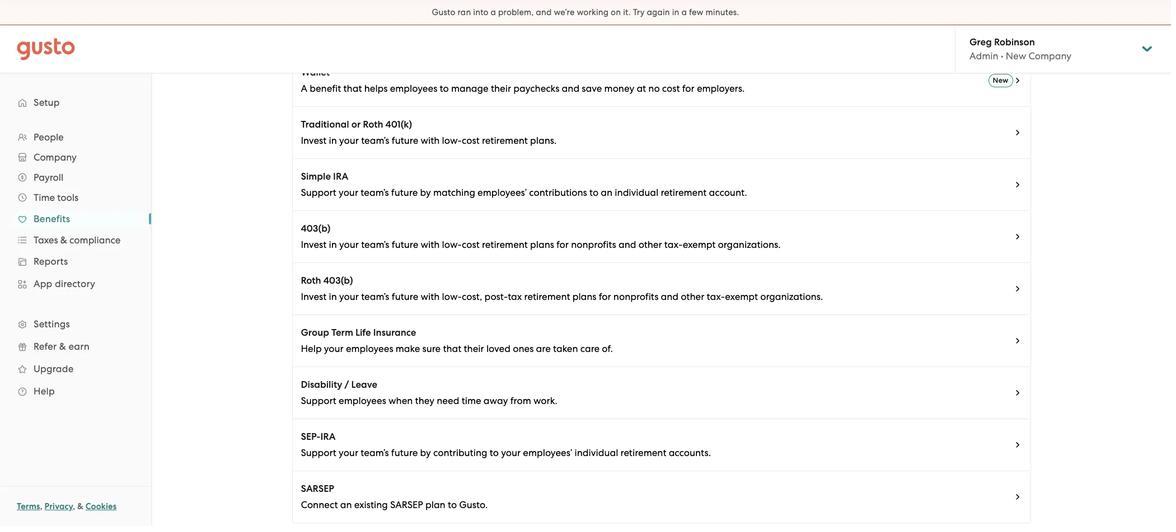 Task type: vqa. For each thing, say whether or not it's contained in the screenshot.
"Try"
yes



Task type: locate. For each thing, give the bounding box(es) containing it.
company
[[1029, 50, 1072, 62], [34, 152, 77, 163]]

low-
[[442, 135, 462, 146], [442, 239, 462, 250], [442, 291, 462, 302]]

robinson
[[995, 36, 1035, 48]]

support inside the "sep-ira support your team's future by contributing to your employees' individual retirement accounts."
[[301, 448, 337, 459]]

sarsep left plan
[[390, 500, 423, 511]]

2 vertical spatial employees
[[339, 395, 386, 407]]

in inside traditional or roth 401(k) invest in your team's future with low-cost retirement plans.
[[329, 135, 337, 146]]

2 invest from the top
[[301, 239, 327, 250]]

0 horizontal spatial that
[[344, 83, 362, 94]]

help down upgrade
[[34, 386, 55, 397]]

team's for simple ira
[[361, 187, 389, 198]]

0 vertical spatial their
[[491, 83, 511, 94]]

ira right simple at the top left
[[333, 171, 348, 183]]

1 vertical spatial sarsep
[[390, 500, 423, 511]]

simple
[[301, 171, 331, 183]]

it.
[[623, 7, 631, 17]]

1 vertical spatial employees
[[346, 343, 394, 355]]

& left cookies button
[[77, 502, 83, 512]]

employees down "leave"
[[339, 395, 386, 407]]

1 horizontal spatial other
[[681, 291, 705, 302]]

list
[[292, 0, 1031, 5], [292, 54, 1031, 524], [0, 127, 151, 403]]

organizations. inside 403(b) invest in your team's future with low-cost retirement plans for nonprofits and other tax-exempt organizations.
[[718, 239, 781, 250]]

retirement for roth 403(b)
[[525, 291, 570, 302]]

& for earn
[[59, 341, 66, 352]]

3 with from the top
[[421, 291, 440, 302]]

team's inside the "sep-ira support your team's future by contributing to your employees' individual retirement accounts."
[[361, 448, 389, 459]]

to right plan
[[448, 500, 457, 511]]

1 vertical spatial cost
[[462, 135, 480, 146]]

ones
[[513, 343, 534, 355]]

1 invest from the top
[[301, 135, 327, 146]]

cost
[[662, 83, 680, 94], [462, 135, 480, 146], [462, 239, 480, 250]]

plans
[[530, 239, 554, 250], [573, 291, 597, 302]]

4 opens in current tab image from the top
[[1013, 337, 1022, 346]]

0 vertical spatial 403(b)
[[301, 223, 331, 235]]

0 vertical spatial low-
[[442, 135, 462, 146]]

1 vertical spatial by
[[420, 448, 431, 459]]

& inside dropdown button
[[60, 235, 67, 246]]

privacy
[[45, 502, 73, 512]]

and inside roth 403(b) invest in your team's future with low-cost, post-tax retirement plans for nonprofits and other tax-exempt organizations.
[[661, 291, 679, 302]]

3 opens in current tab image from the top
[[1013, 389, 1022, 398]]

for inside roth 403(b) invest in your team's future with low-cost, post-tax retirement plans for nonprofits and other tax-exempt organizations.
[[599, 291, 611, 302]]

other inside roth 403(b) invest in your team's future with low-cost, post-tax retirement plans for nonprofits and other tax-exempt organizations.
[[681, 291, 705, 302]]

1 horizontal spatial company
[[1029, 50, 1072, 62]]

list containing wallet
[[292, 54, 1031, 524]]

make
[[396, 343, 420, 355]]

sarsep
[[301, 483, 334, 495], [390, 500, 423, 511]]

2 support from the top
[[301, 395, 337, 407]]

1 vertical spatial invest
[[301, 239, 327, 250]]

ira for sep-ira
[[321, 431, 336, 443]]

opens in current tab image
[[1013, 180, 1022, 189], [1013, 285, 1022, 293], [1013, 389, 1022, 398], [1013, 441, 1022, 450], [1013, 493, 1022, 502]]

opens in current tab image for 401(k)
[[1013, 128, 1022, 137]]

0 vertical spatial nonprofits
[[571, 239, 616, 250]]

0 vertical spatial cost
[[662, 83, 680, 94]]

new inside list
[[993, 76, 1009, 85]]

nonprofits
[[571, 239, 616, 250], [614, 291, 659, 302]]

employees inside wallet a benefit that helps employees to manage their paychecks and save money at no cost for employers.
[[390, 83, 438, 94]]

2 low- from the top
[[442, 239, 462, 250]]

other
[[639, 239, 662, 250], [681, 291, 705, 302]]

retirement left account.
[[661, 187, 707, 198]]

0 horizontal spatial sarsep
[[301, 483, 334, 495]]

by for sep-ira
[[420, 448, 431, 459]]

sarsep connect an existing sarsep plan to gusto.
[[301, 483, 488, 511]]

to left manage
[[440, 83, 449, 94]]

0 vertical spatial tax-
[[665, 239, 683, 250]]

1 vertical spatial employees'
[[523, 448, 573, 459]]

team's for 403(b)
[[361, 239, 390, 250]]

that left helps at the top left
[[344, 83, 362, 94]]

benefits link
[[11, 209, 140, 229]]

retirement inside the "sep-ira support your team's future by contributing to your employees' individual retirement accounts."
[[621, 448, 667, 459]]

1 by from the top
[[420, 187, 431, 198]]

or
[[352, 119, 361, 130]]

at
[[637, 83, 646, 94]]

retirement up post-
[[482, 239, 528, 250]]

we're
[[554, 7, 575, 17]]

a left few
[[682, 7, 687, 17]]

4 opens in current tab image from the top
[[1013, 441, 1022, 450]]

, left cookies button
[[73, 502, 75, 512]]

new inside greg robinson admin • new company
[[1006, 50, 1027, 62]]

1 vertical spatial plans
[[573, 291, 597, 302]]

their left loved
[[464, 343, 484, 355]]

payroll button
[[11, 167, 140, 188]]

0 vertical spatial that
[[344, 83, 362, 94]]

3 opens in current tab image from the top
[[1013, 232, 1022, 241]]

and inside wallet a benefit that helps employees to manage their paychecks and save money at no cost for employers.
[[562, 83, 580, 94]]

team's inside 403(b) invest in your team's future with low-cost retirement plans for nonprofits and other tax-exempt organizations.
[[361, 239, 390, 250]]

matching
[[433, 187, 475, 198]]

taken
[[553, 343, 578, 355]]

cost down manage
[[462, 135, 480, 146]]

minutes.
[[706, 7, 740, 17]]

tax-
[[665, 239, 683, 250], [707, 291, 725, 302]]

1 vertical spatial company
[[34, 152, 77, 163]]

sarsep up connect
[[301, 483, 334, 495]]

to inside wallet a benefit that helps employees to manage their paychecks and save money at no cost for employers.
[[440, 83, 449, 94]]

for left employers.
[[683, 83, 695, 94]]

3 invest from the top
[[301, 291, 327, 302]]

setup link
[[11, 92, 140, 113]]

an left existing
[[340, 500, 352, 511]]

with inside 403(b) invest in your team's future with low-cost retirement plans for nonprofits and other tax-exempt organizations.
[[421, 239, 440, 250]]

0 horizontal spatial help
[[34, 386, 55, 397]]

0 vertical spatial invest
[[301, 135, 327, 146]]

individual inside the "sep-ira support your team's future by contributing to your employees' individual retirement accounts."
[[575, 448, 619, 459]]

1 vertical spatial with
[[421, 239, 440, 250]]

1 horizontal spatial that
[[443, 343, 462, 355]]

roth up group
[[301, 275, 321, 287]]

ran
[[458, 7, 471, 17]]

retirement right tax
[[525, 291, 570, 302]]

2 vertical spatial support
[[301, 448, 337, 459]]

1 vertical spatial help
[[34, 386, 55, 397]]

403(b)
[[301, 223, 331, 235], [324, 275, 353, 287]]

support down sep-
[[301, 448, 337, 459]]

individual inside the simple ira support your team's future by matching employees' contributions to an individual retirement account.
[[615, 187, 659, 198]]

by inside the simple ira support your team's future by matching employees' contributions to an individual retirement account.
[[420, 187, 431, 198]]

settings
[[34, 319, 70, 330]]

employees' down 'work.'
[[523, 448, 573, 459]]

cookies
[[86, 502, 117, 512]]

low- down matching
[[442, 239, 462, 250]]

0 horizontal spatial for
[[557, 239, 569, 250]]

0 vertical spatial organizations.
[[718, 239, 781, 250]]

retirement left accounts.
[[621, 448, 667, 459]]

1 vertical spatial tax-
[[707, 291, 725, 302]]

0 vertical spatial plans
[[530, 239, 554, 250]]

0 vertical spatial roth
[[363, 119, 383, 130]]

0 vertical spatial &
[[60, 235, 67, 246]]

plans up roth 403(b) invest in your team's future with low-cost, post-tax retirement plans for nonprofits and other tax-exempt organizations.
[[530, 239, 554, 250]]

app directory
[[34, 278, 95, 290]]

future for sep-ira
[[391, 448, 418, 459]]

1 vertical spatial ira
[[321, 431, 336, 443]]

for inside wallet a benefit that helps employees to manage their paychecks and save money at no cost for employers.
[[683, 83, 695, 94]]

future inside the simple ira support your team's future by matching employees' contributions to an individual retirement account.
[[391, 187, 418, 198]]

in
[[672, 7, 680, 17], [329, 135, 337, 146], [329, 239, 337, 250], [329, 291, 337, 302]]

0 horizontal spatial a
[[491, 7, 496, 17]]

payroll
[[34, 172, 63, 183]]

company down people
[[34, 152, 77, 163]]

cost inside traditional or roth 401(k) invest in your team's future with low-cost retirement plans.
[[462, 135, 480, 146]]

sep-
[[301, 431, 321, 443]]

they
[[415, 395, 435, 407]]

2 vertical spatial with
[[421, 291, 440, 302]]

roth 403(b) invest in your team's future with low-cost, post-tax retirement plans for nonprofits and other tax-exempt organizations.
[[301, 275, 823, 302]]

an right contributions
[[601, 187, 613, 198]]

team's inside the simple ira support your team's future by matching employees' contributions to an individual retirement account.
[[361, 187, 389, 198]]

& left earn
[[59, 341, 66, 352]]

1 horizontal spatial sarsep
[[390, 500, 423, 511]]

5 opens in current tab image from the top
[[1013, 493, 1022, 502]]

0 vertical spatial with
[[421, 135, 440, 146]]

employees right helps at the top left
[[390, 83, 438, 94]]

an inside sarsep connect an existing sarsep plan to gusto.
[[340, 500, 352, 511]]

retirement inside roth 403(b) invest in your team's future with low-cost, post-tax retirement plans for nonprofits and other tax-exempt organizations.
[[525, 291, 570, 302]]

ira down disability
[[321, 431, 336, 443]]

privacy link
[[45, 502, 73, 512]]

3 low- from the top
[[442, 291, 462, 302]]

leave
[[351, 379, 378, 391]]

nonprofits inside roth 403(b) invest in your team's future with low-cost, post-tax retirement plans for nonprofits and other tax-exempt organizations.
[[614, 291, 659, 302]]

low- inside 403(b) invest in your team's future with low-cost retirement plans for nonprofits and other tax-exempt organizations.
[[442, 239, 462, 250]]

future inside roth 403(b) invest in your team's future with low-cost, post-tax retirement plans for nonprofits and other tax-exempt organizations.
[[392, 291, 419, 302]]

& right taxes
[[60, 235, 67, 246]]

employees down life
[[346, 343, 394, 355]]

1 vertical spatial &
[[59, 341, 66, 352]]

2 with from the top
[[421, 239, 440, 250]]

roth right or
[[363, 119, 383, 130]]

0 vertical spatial new
[[1006, 50, 1027, 62]]

0 horizontal spatial plans
[[530, 239, 554, 250]]

an
[[601, 187, 613, 198], [340, 500, 352, 511]]

1 vertical spatial low-
[[442, 239, 462, 250]]

app directory link
[[11, 274, 140, 294]]

low- up matching
[[442, 135, 462, 146]]

exempt
[[683, 239, 716, 250], [725, 291, 758, 302]]

1 vertical spatial individual
[[575, 448, 619, 459]]

0 horizontal spatial their
[[464, 343, 484, 355]]

opens in current tab image
[[1013, 76, 1022, 85], [1013, 128, 1022, 137], [1013, 232, 1022, 241], [1013, 337, 1022, 346]]

roth inside traditional or roth 401(k) invest in your team's future with low-cost retirement plans.
[[363, 119, 383, 130]]

account.
[[709, 187, 748, 198]]

that
[[344, 83, 362, 94], [443, 343, 462, 355]]

1 vertical spatial other
[[681, 291, 705, 302]]

1 horizontal spatial help
[[301, 343, 322, 355]]

exempt inside 403(b) invest in your team's future with low-cost retirement plans for nonprofits and other tax-exempt organizations.
[[683, 239, 716, 250]]

support down simple at the top left
[[301, 187, 337, 198]]

their inside wallet a benefit that helps employees to manage their paychecks and save money at no cost for employers.
[[491, 83, 511, 94]]

0 horizontal spatial ,
[[40, 502, 42, 512]]

0 vertical spatial an
[[601, 187, 613, 198]]

2 vertical spatial invest
[[301, 291, 327, 302]]

that right sure
[[443, 343, 462, 355]]

/
[[345, 379, 349, 391]]

new down "robinson"
[[1006, 50, 1027, 62]]

1 vertical spatial new
[[993, 76, 1009, 85]]

1 vertical spatial their
[[464, 343, 484, 355]]

company inside dropdown button
[[34, 152, 77, 163]]

for up roth 403(b) invest in your team's future with low-cost, post-tax retirement plans for nonprofits and other tax-exempt organizations.
[[557, 239, 569, 250]]

help link
[[11, 381, 140, 402]]

1 support from the top
[[301, 187, 337, 198]]

care
[[581, 343, 600, 355]]

to right the contributing
[[490, 448, 499, 459]]

company down "robinson"
[[1029, 50, 1072, 62]]

term
[[332, 327, 353, 339]]

0 vertical spatial employees
[[390, 83, 438, 94]]

0 horizontal spatial tax-
[[665, 239, 683, 250]]

support for simple
[[301, 187, 337, 198]]

list containing people
[[0, 127, 151, 403]]

2 opens in current tab image from the top
[[1013, 128, 1022, 137]]

to inside sarsep connect an existing sarsep plan to gusto.
[[448, 500, 457, 511]]

terms , privacy , & cookies
[[17, 502, 117, 512]]

1 opens in current tab image from the top
[[1013, 180, 1022, 189]]

organizations.
[[718, 239, 781, 250], [761, 291, 823, 302]]

by inside the "sep-ira support your team's future by contributing to your employees' individual retirement accounts."
[[420, 448, 431, 459]]

1 horizontal spatial a
[[682, 7, 687, 17]]

team's for sep-ira
[[361, 448, 389, 459]]

0 horizontal spatial roth
[[301, 275, 321, 287]]

and inside 403(b) invest in your team's future with low-cost retirement plans for nonprofits and other tax-exempt organizations.
[[619, 239, 636, 250]]

0 vertical spatial support
[[301, 187, 337, 198]]

greg
[[970, 36, 992, 48]]

1 horizontal spatial ,
[[73, 502, 75, 512]]

1 vertical spatial that
[[443, 343, 462, 355]]

time
[[34, 192, 55, 203]]

gusto
[[432, 7, 456, 17]]

loved
[[487, 343, 511, 355]]

for
[[683, 83, 695, 94], [557, 239, 569, 250], [599, 291, 611, 302]]

cost right 'no'
[[662, 83, 680, 94]]

team's
[[361, 135, 390, 146], [361, 187, 389, 198], [361, 239, 390, 250], [361, 291, 390, 302], [361, 448, 389, 459]]

1 horizontal spatial tax-
[[707, 291, 725, 302]]

sure
[[423, 343, 441, 355]]

403(b) up the term
[[324, 275, 353, 287]]

contributing
[[433, 448, 488, 459]]

help
[[301, 343, 322, 355], [34, 386, 55, 397]]

1 vertical spatial an
[[340, 500, 352, 511]]

to inside the simple ira support your team's future by matching employees' contributions to an individual retirement account.
[[590, 187, 599, 198]]

1 vertical spatial roth
[[301, 275, 321, 287]]

to
[[440, 83, 449, 94], [590, 187, 599, 198], [490, 448, 499, 459], [448, 500, 457, 511]]

1 vertical spatial for
[[557, 239, 569, 250]]

for up the of.
[[599, 291, 611, 302]]

cost up cost,
[[462, 239, 480, 250]]

employees' right matching
[[478, 187, 527, 198]]

2 opens in current tab image from the top
[[1013, 285, 1022, 293]]

&
[[60, 235, 67, 246], [59, 341, 66, 352], [77, 502, 83, 512]]

403(b) down simple at the top left
[[301, 223, 331, 235]]

0 vertical spatial other
[[639, 239, 662, 250]]

by left matching
[[420, 187, 431, 198]]

new down • in the top right of the page
[[993, 76, 1009, 85]]

2 by from the top
[[420, 448, 431, 459]]

1 vertical spatial organizations.
[[761, 291, 823, 302]]

1 horizontal spatial plans
[[573, 291, 597, 302]]

1 vertical spatial nonprofits
[[614, 291, 659, 302]]

0 vertical spatial help
[[301, 343, 322, 355]]

support for sep-
[[301, 448, 337, 459]]

directory
[[55, 278, 95, 290]]

gusto ran into a problem, and we're working on it. try again in a few minutes.
[[432, 7, 740, 17]]

0 vertical spatial exempt
[[683, 239, 716, 250]]

future inside 403(b) invest in your team's future with low-cost retirement plans for nonprofits and other tax-exempt organizations.
[[392, 239, 419, 250]]

to right contributions
[[590, 187, 599, 198]]

invest inside 403(b) invest in your team's future with low-cost retirement plans for nonprofits and other tax-exempt organizations.
[[301, 239, 327, 250]]

low- up group term life insurance help your employees make sure that their loved ones are taken care of.
[[442, 291, 462, 302]]

their
[[491, 83, 511, 94], [464, 343, 484, 355]]

, left privacy link
[[40, 502, 42, 512]]

retirement inside traditional or roth 401(k) invest in your team's future with low-cost retirement plans.
[[482, 135, 528, 146]]

1 vertical spatial support
[[301, 395, 337, 407]]

0 vertical spatial company
[[1029, 50, 1072, 62]]

0 vertical spatial individual
[[615, 187, 659, 198]]

ira inside the "sep-ira support your team's future by contributing to your employees' individual retirement accounts."
[[321, 431, 336, 443]]

support inside the simple ira support your team's future by matching employees' contributions to an individual retirement account.
[[301, 187, 337, 198]]

support down disability
[[301, 395, 337, 407]]

tools
[[57, 192, 79, 203]]

help down group
[[301, 343, 322, 355]]

1 horizontal spatial their
[[491, 83, 511, 94]]

0 vertical spatial for
[[683, 83, 695, 94]]

0 horizontal spatial other
[[639, 239, 662, 250]]

plans up care
[[573, 291, 597, 302]]

home image
[[17, 38, 75, 60]]

exempt inside roth 403(b) invest in your team's future with low-cost, post-tax retirement plans for nonprofits and other tax-exempt organizations.
[[725, 291, 758, 302]]

0 horizontal spatial exempt
[[683, 239, 716, 250]]

nonprofits inside 403(b) invest in your team's future with low-cost retirement plans for nonprofits and other tax-exempt organizations.
[[571, 239, 616, 250]]

1 vertical spatial 403(b)
[[324, 275, 353, 287]]

retirement for sep-ira
[[621, 448, 667, 459]]

1 horizontal spatial exempt
[[725, 291, 758, 302]]

employees' inside the "sep-ira support your team's future by contributing to your employees' individual retirement accounts."
[[523, 448, 573, 459]]

compliance
[[70, 235, 121, 246]]

1 low- from the top
[[442, 135, 462, 146]]

away
[[484, 395, 508, 407]]

3 support from the top
[[301, 448, 337, 459]]

2 vertical spatial &
[[77, 502, 83, 512]]

by for simple ira
[[420, 187, 431, 198]]

in inside 403(b) invest in your team's future with low-cost retirement plans for nonprofits and other tax-exempt organizations.
[[329, 239, 337, 250]]

taxes
[[34, 235, 58, 246]]

team's inside roth 403(b) invest in your team's future with low-cost, post-tax retirement plans for nonprofits and other tax-exempt organizations.
[[361, 291, 390, 302]]

1 horizontal spatial roth
[[363, 119, 383, 130]]

1 horizontal spatial an
[[601, 187, 613, 198]]

greg robinson admin • new company
[[970, 36, 1072, 62]]

employees' inside the simple ira support your team's future by matching employees' contributions to an individual retirement account.
[[478, 187, 527, 198]]

1 vertical spatial exempt
[[725, 291, 758, 302]]

existing
[[354, 500, 388, 511]]

setup
[[34, 97, 60, 108]]

when
[[389, 395, 413, 407]]

1 opens in current tab image from the top
[[1013, 76, 1022, 85]]

0 horizontal spatial an
[[340, 500, 352, 511]]

0 vertical spatial by
[[420, 187, 431, 198]]

of.
[[602, 343, 613, 355]]

by left the contributing
[[420, 448, 431, 459]]

2 vertical spatial low-
[[442, 291, 462, 302]]

1 with from the top
[[421, 135, 440, 146]]

that inside group term life insurance help your employees make sure that their loved ones are taken care of.
[[443, 343, 462, 355]]

future inside the "sep-ira support your team's future by contributing to your employees' individual retirement accounts."
[[391, 448, 418, 459]]

retirement left the plans.
[[482, 135, 528, 146]]

0 vertical spatial ira
[[333, 171, 348, 183]]

1 horizontal spatial for
[[599, 291, 611, 302]]

0 horizontal spatial company
[[34, 152, 77, 163]]

401(k)
[[386, 119, 412, 130]]

opens in current tab image for your
[[1013, 232, 1022, 241]]

their right manage
[[491, 83, 511, 94]]

ira inside the simple ira support your team's future by matching employees' contributions to an individual retirement account.
[[333, 171, 348, 183]]

2 vertical spatial cost
[[462, 239, 480, 250]]

2 vertical spatial for
[[599, 291, 611, 302]]

2 horizontal spatial for
[[683, 83, 695, 94]]

0 vertical spatial employees'
[[478, 187, 527, 198]]

a right into
[[491, 7, 496, 17]]

few
[[689, 7, 704, 17]]



Task type: describe. For each thing, give the bounding box(es) containing it.
your inside group term life insurance help your employees make sure that their loved ones are taken care of.
[[324, 343, 344, 355]]

upgrade
[[34, 363, 74, 375]]

disability / leave support employees when they need time away from work.
[[301, 379, 558, 407]]

cookies button
[[86, 500, 117, 514]]

opens in current tab image for insurance
[[1013, 337, 1022, 346]]

contributions
[[529, 187, 587, 198]]

opens in current tab image for sep-ira
[[1013, 441, 1022, 450]]

cost,
[[462, 291, 482, 302]]

benefits
[[34, 213, 70, 225]]

sep-ira support your team's future by contributing to your employees' individual retirement accounts.
[[301, 431, 711, 459]]

opens in current tab image for simple ira
[[1013, 180, 1022, 189]]

refer
[[34, 341, 57, 352]]

traditional
[[301, 119, 349, 130]]

1 a from the left
[[491, 7, 496, 17]]

employees inside "disability / leave support employees when they need time away from work."
[[339, 395, 386, 407]]

their inside group term life insurance help your employees make sure that their loved ones are taken care of.
[[464, 343, 484, 355]]

taxes & compliance
[[34, 235, 121, 246]]

for inside 403(b) invest in your team's future with low-cost retirement plans for nonprofits and other tax-exempt organizations.
[[557, 239, 569, 250]]

connect
[[301, 500, 338, 511]]

plan
[[426, 500, 446, 511]]

plans inside 403(b) invest in your team's future with low-cost retirement plans for nonprofits and other tax-exempt organizations.
[[530, 239, 554, 250]]

retirement for traditional or roth 401(k)
[[482, 135, 528, 146]]

with inside traditional or roth 401(k) invest in your team's future with low-cost retirement plans.
[[421, 135, 440, 146]]

employers.
[[697, 83, 745, 94]]

disability
[[301, 379, 342, 391]]

time
[[462, 395, 481, 407]]

life
[[356, 327, 371, 339]]

problem,
[[498, 7, 534, 17]]

invest inside roth 403(b) invest in your team's future with low-cost, post-tax retirement plans for nonprofits and other tax-exempt organizations.
[[301, 291, 327, 302]]

simple ira support your team's future by matching employees' contributions to an individual retirement account.
[[301, 171, 748, 198]]

future inside traditional or roth 401(k) invest in your team's future with low-cost retirement plans.
[[392, 135, 419, 146]]

•
[[1001, 50, 1004, 62]]

low- inside traditional or roth 401(k) invest in your team's future with low-cost retirement plans.
[[442, 135, 462, 146]]

money
[[605, 83, 635, 94]]

cost inside wallet a benefit that helps employees to manage their paychecks and save money at no cost for employers.
[[662, 83, 680, 94]]

helps
[[364, 83, 388, 94]]

your inside the simple ira support your team's future by matching employees' contributions to an individual retirement account.
[[339, 187, 358, 198]]

from
[[511, 395, 531, 407]]

invest inside traditional or roth 401(k) invest in your team's future with low-cost retirement plans.
[[301, 135, 327, 146]]

roth inside roth 403(b) invest in your team's future with low-cost, post-tax retirement plans for nonprofits and other tax-exempt organizations.
[[301, 275, 321, 287]]

terms link
[[17, 502, 40, 512]]

traditional or roth 401(k) invest in your team's future with low-cost retirement plans.
[[301, 119, 557, 146]]

tax
[[508, 291, 522, 302]]

cost inside 403(b) invest in your team's future with low-cost retirement plans for nonprofits and other tax-exempt organizations.
[[462, 239, 480, 250]]

time tools
[[34, 192, 79, 203]]

403(b) inside roth 403(b) invest in your team's future with low-cost, post-tax retirement plans for nonprofits and other tax-exempt organizations.
[[324, 275, 353, 287]]

benefit
[[310, 83, 341, 94]]

plans inside roth 403(b) invest in your team's future with low-cost, post-tax retirement plans for nonprofits and other tax-exempt organizations.
[[573, 291, 597, 302]]

support inside "disability / leave support employees when they need time away from work."
[[301, 395, 337, 407]]

post-
[[485, 291, 508, 302]]

app
[[34, 278, 52, 290]]

that inside wallet a benefit that helps employees to manage their paychecks and save money at no cost for employers.
[[344, 83, 362, 94]]

company inside greg robinson admin • new company
[[1029, 50, 1072, 62]]

team's inside traditional or roth 401(k) invest in your team's future with low-cost retirement plans.
[[361, 135, 390, 146]]

your inside roth 403(b) invest in your team's future with low-cost, post-tax retirement plans for nonprofits and other tax-exempt organizations.
[[339, 291, 359, 302]]

try
[[633, 7, 645, 17]]

retirement inside 403(b) invest in your team's future with low-cost retirement plans for nonprofits and other tax-exempt organizations.
[[482, 239, 528, 250]]

ira for simple ira
[[333, 171, 348, 183]]

low- inside roth 403(b) invest in your team's future with low-cost, post-tax retirement plans for nonprofits and other tax-exempt organizations.
[[442, 291, 462, 302]]

opens in current tab image for roth 403(b)
[[1013, 285, 1022, 293]]

reports
[[34, 256, 68, 267]]

group term life insurance help your employees make sure that their loved ones are taken care of.
[[301, 327, 613, 355]]

0 vertical spatial sarsep
[[301, 483, 334, 495]]

an inside the simple ira support your team's future by matching employees' contributions to an individual retirement account.
[[601, 187, 613, 198]]

help inside help link
[[34, 386, 55, 397]]

terms
[[17, 502, 40, 512]]

future for 403(b)
[[392, 239, 419, 250]]

a
[[301, 83, 307, 94]]

need
[[437, 395, 460, 407]]

organizations. inside roth 403(b) invest in your team's future with low-cost, post-tax retirement plans for nonprofits and other tax-exempt organizations.
[[761, 291, 823, 302]]

future for simple ira
[[391, 187, 418, 198]]

403(b) inside 403(b) invest in your team's future with low-cost retirement plans for nonprofits and other tax-exempt organizations.
[[301, 223, 331, 235]]

accounts.
[[669, 448, 711, 459]]

plans.
[[530, 135, 557, 146]]

your inside 403(b) invest in your team's future with low-cost retirement plans for nonprofits and other tax-exempt organizations.
[[339, 239, 359, 250]]

retirement inside the simple ira support your team's future by matching employees' contributions to an individual retirement account.
[[661, 187, 707, 198]]

2 a from the left
[[682, 7, 687, 17]]

opens in current tab image for sarsep
[[1013, 493, 1022, 502]]

company button
[[11, 147, 140, 167]]

2 , from the left
[[73, 502, 75, 512]]

other inside 403(b) invest in your team's future with low-cost retirement plans for nonprofits and other tax-exempt organizations.
[[639, 239, 662, 250]]

gusto.
[[459, 500, 488, 511]]

people button
[[11, 127, 140, 147]]

gusto navigation element
[[0, 73, 151, 421]]

upgrade link
[[11, 359, 140, 379]]

to inside the "sep-ira support your team's future by contributing to your employees' individual retirement accounts."
[[490, 448, 499, 459]]

your inside traditional or roth 401(k) invest in your team's future with low-cost retirement plans.
[[339, 135, 359, 146]]

on
[[611, 7, 621, 17]]

1 , from the left
[[40, 502, 42, 512]]

with inside roth 403(b) invest in your team's future with low-cost, post-tax retirement plans for nonprofits and other tax-exempt organizations.
[[421, 291, 440, 302]]

manage
[[451, 83, 489, 94]]

paychecks
[[514, 83, 560, 94]]

admin
[[970, 50, 999, 62]]

wallet a benefit that helps employees to manage their paychecks and save money at no cost for employers.
[[301, 67, 745, 94]]

work.
[[534, 395, 558, 407]]

people
[[34, 132, 64, 143]]

opens in current tab image for disability / leave
[[1013, 389, 1022, 398]]

settings link
[[11, 314, 140, 334]]

are
[[536, 343, 551, 355]]

earn
[[69, 341, 90, 352]]

working
[[577, 7, 609, 17]]

employees inside group term life insurance help your employees make sure that their loved ones are taken care of.
[[346, 343, 394, 355]]

help inside group term life insurance help your employees make sure that their loved ones are taken care of.
[[301, 343, 322, 355]]

in inside roth 403(b) invest in your team's future with low-cost, post-tax retirement plans for nonprofits and other tax-exempt organizations.
[[329, 291, 337, 302]]

403(b) invest in your team's future with low-cost retirement plans for nonprofits and other tax-exempt organizations.
[[301, 223, 781, 250]]

refer & earn
[[34, 341, 90, 352]]

into
[[473, 7, 489, 17]]

insurance
[[373, 327, 416, 339]]

& for compliance
[[60, 235, 67, 246]]

no
[[649, 83, 660, 94]]

time tools button
[[11, 188, 140, 208]]

tax- inside roth 403(b) invest in your team's future with low-cost, post-tax retirement plans for nonprofits and other tax-exempt organizations.
[[707, 291, 725, 302]]

tax- inside 403(b) invest in your team's future with low-cost retirement plans for nonprofits and other tax-exempt organizations.
[[665, 239, 683, 250]]



